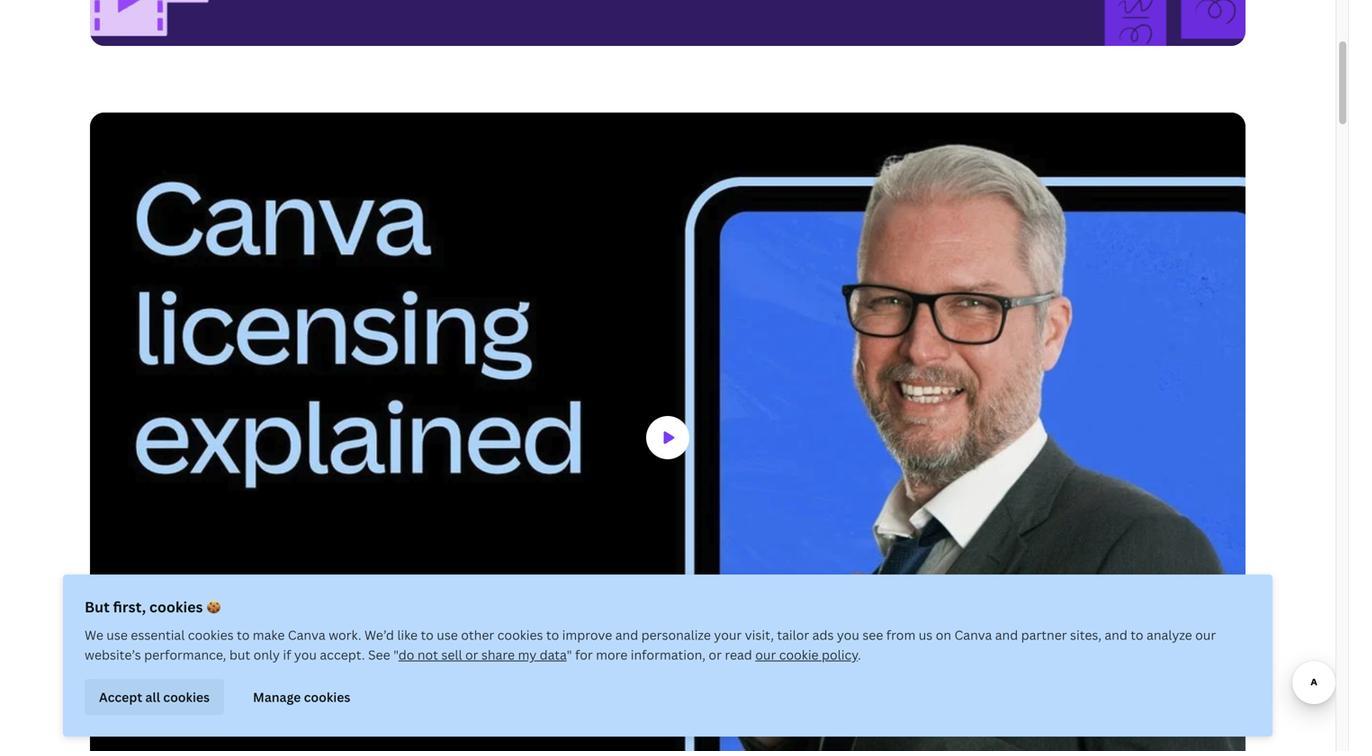 Task type: locate. For each thing, give the bounding box(es) containing it.
1 horizontal spatial canva
[[955, 626, 993, 643]]

do
[[399, 646, 415, 663]]

or left read
[[709, 646, 722, 663]]

to left analyze
[[1131, 626, 1144, 643]]

use up sell
[[437, 626, 458, 643]]

but
[[85, 597, 110, 616]]

0 horizontal spatial "
[[394, 646, 399, 663]]

" left for
[[567, 646, 572, 663]]

accept all cookies
[[99, 688, 210, 705]]

personalize
[[642, 626, 711, 643]]

you up the "policy" at the right
[[837, 626, 860, 643]]

1 " from the left
[[394, 646, 399, 663]]

partner
[[1022, 626, 1068, 643]]

accept all cookies button
[[85, 679, 224, 715]]

our cookie policy link
[[756, 646, 858, 663]]

3 and from the left
[[1105, 626, 1128, 643]]

0 horizontal spatial and
[[616, 626, 639, 643]]

our
[[1196, 626, 1217, 643], [756, 646, 776, 663]]

we'd
[[365, 626, 394, 643]]

to up but
[[237, 626, 250, 643]]

use up the website's at the bottom left of the page
[[107, 626, 128, 643]]

tailor
[[777, 626, 810, 643]]

to up data
[[547, 626, 559, 643]]

1 horizontal spatial our
[[1196, 626, 1217, 643]]

1 horizontal spatial use
[[437, 626, 458, 643]]

cookies down accept.
[[304, 688, 351, 705]]

2 horizontal spatial and
[[1105, 626, 1128, 643]]

we
[[85, 626, 103, 643]]

essential
[[131, 626, 185, 643]]

to
[[237, 626, 250, 643], [421, 626, 434, 643], [547, 626, 559, 643], [1131, 626, 1144, 643]]

our right analyze
[[1196, 626, 1217, 643]]

canva
[[288, 626, 326, 643], [955, 626, 993, 643]]

or
[[466, 646, 479, 663], [709, 646, 722, 663]]

accept
[[99, 688, 142, 705]]

.
[[858, 646, 862, 663]]

cookies right all
[[163, 688, 210, 705]]

use
[[107, 626, 128, 643], [437, 626, 458, 643]]

you
[[837, 626, 860, 643], [294, 646, 317, 663]]

0 vertical spatial our
[[1196, 626, 1217, 643]]

canva right the on
[[955, 626, 993, 643]]

other
[[461, 626, 495, 643]]

" right see
[[394, 646, 399, 663]]

cookies inside "accept all cookies" button
[[163, 688, 210, 705]]

cookies up my
[[498, 626, 543, 643]]

1 vertical spatial you
[[294, 646, 317, 663]]

or right sell
[[466, 646, 479, 663]]

sites,
[[1071, 626, 1102, 643]]

2 to from the left
[[421, 626, 434, 643]]

1 horizontal spatial "
[[567, 646, 572, 663]]

1 horizontal spatial or
[[709, 646, 722, 663]]

visit,
[[745, 626, 774, 643]]

manage cookies
[[253, 688, 351, 705]]

0 horizontal spatial you
[[294, 646, 317, 663]]

1 horizontal spatial and
[[996, 626, 1019, 643]]

and left partner
[[996, 626, 1019, 643]]

website's
[[85, 646, 141, 663]]

ads
[[813, 626, 834, 643]]

"
[[394, 646, 399, 663], [567, 646, 572, 663]]

and up do not sell or share my data " for more information, or read our cookie policy .
[[616, 626, 639, 643]]

for
[[575, 646, 593, 663]]

we use essential cookies to make canva work. we'd like to use other cookies to improve and personalize your visit, tailor ads you see from us on canva and partner sites, and to analyze our website's performance, but only if you accept. see "
[[85, 626, 1217, 663]]

but
[[229, 646, 250, 663]]

you right if
[[294, 646, 317, 663]]

information,
[[631, 646, 706, 663]]

and
[[616, 626, 639, 643], [996, 626, 1019, 643], [1105, 626, 1128, 643]]

1 to from the left
[[237, 626, 250, 643]]

canva up if
[[288, 626, 326, 643]]

and right sites,
[[1105, 626, 1128, 643]]

accept.
[[320, 646, 365, 663]]

0 vertical spatial you
[[837, 626, 860, 643]]

1 or from the left
[[466, 646, 479, 663]]

data
[[540, 646, 567, 663]]

our down visit,
[[756, 646, 776, 663]]

🍪
[[206, 597, 221, 616]]

cookies
[[149, 597, 203, 616], [188, 626, 234, 643], [498, 626, 543, 643], [163, 688, 210, 705], [304, 688, 351, 705]]

0 horizontal spatial our
[[756, 646, 776, 663]]

work.
[[329, 626, 362, 643]]

0 horizontal spatial canva
[[288, 626, 326, 643]]

0 horizontal spatial or
[[466, 646, 479, 663]]

to right the like
[[421, 626, 434, 643]]

0 horizontal spatial use
[[107, 626, 128, 643]]

only
[[254, 646, 280, 663]]

1 and from the left
[[616, 626, 639, 643]]

my
[[518, 646, 537, 663]]



Task type: vqa. For each thing, say whether or not it's contained in the screenshot.
Time-
no



Task type: describe. For each thing, give the bounding box(es) containing it.
sell
[[442, 646, 462, 663]]

2 or from the left
[[709, 646, 722, 663]]

like
[[397, 626, 418, 643]]

performance,
[[144, 646, 226, 663]]

our inside we use essential cookies to make canva work. we'd like to use other cookies to improve and personalize your visit, tailor ads you see from us on canva and partner sites, and to analyze our website's performance, but only if you accept. see "
[[1196, 626, 1217, 643]]

from
[[887, 626, 916, 643]]

cookies up the essential
[[149, 597, 203, 616]]

read
[[725, 646, 753, 663]]

2 " from the left
[[567, 646, 572, 663]]

if
[[283, 646, 291, 663]]

cookies down the 🍪
[[188, 626, 234, 643]]

do not sell or share my data link
[[399, 646, 567, 663]]

4 to from the left
[[1131, 626, 1144, 643]]

" inside we use essential cookies to make canva work. we'd like to use other cookies to improve and personalize your visit, tailor ads you see from us on canva and partner sites, and to analyze our website's performance, but only if you accept. see "
[[394, 646, 399, 663]]

analyze
[[1147, 626, 1193, 643]]

make
[[253, 626, 285, 643]]

manage
[[253, 688, 301, 705]]

1 use from the left
[[107, 626, 128, 643]]

policy
[[822, 646, 858, 663]]

3 to from the left
[[547, 626, 559, 643]]

cookie
[[780, 646, 819, 663]]

1 vertical spatial our
[[756, 646, 776, 663]]

do not sell or share my data " for more information, or read our cookie policy .
[[399, 646, 862, 663]]

on
[[936, 626, 952, 643]]

1 horizontal spatial you
[[837, 626, 860, 643]]

2 use from the left
[[437, 626, 458, 643]]

see
[[368, 646, 390, 663]]

your
[[714, 626, 742, 643]]

us
[[919, 626, 933, 643]]

manage cookies button
[[239, 679, 365, 715]]

but first, cookies 🍪
[[85, 597, 221, 616]]

improve
[[563, 626, 613, 643]]

more
[[596, 646, 628, 663]]

see
[[863, 626, 884, 643]]

first,
[[113, 597, 146, 616]]

1 canva from the left
[[288, 626, 326, 643]]

cookies inside manage cookies button
[[304, 688, 351, 705]]

2 and from the left
[[996, 626, 1019, 643]]

not
[[418, 646, 438, 663]]

2 canva from the left
[[955, 626, 993, 643]]

share
[[482, 646, 515, 663]]

all
[[145, 688, 160, 705]]



